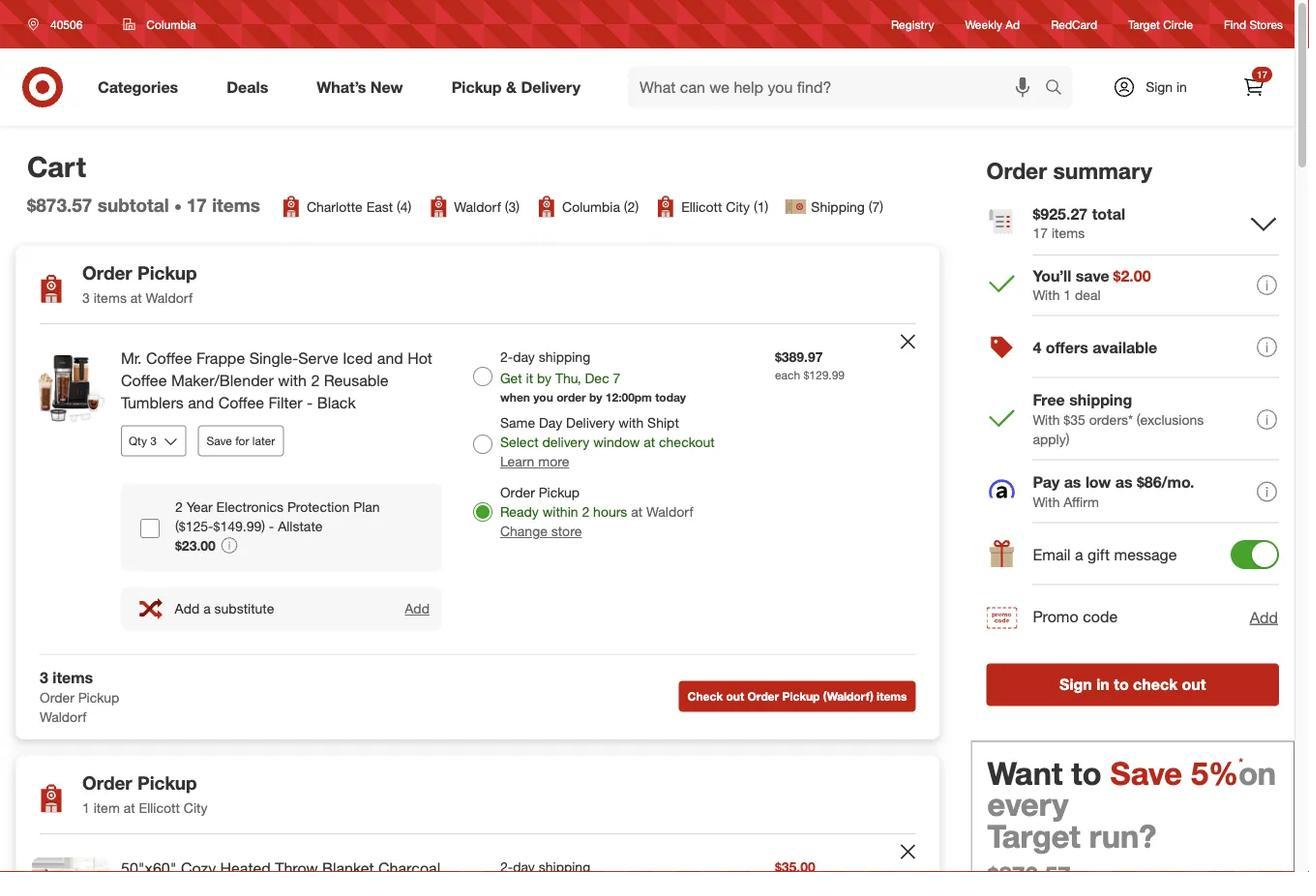 Task type: vqa. For each thing, say whether or not it's contained in the screenshot.
the right 99
no



Task type: describe. For each thing, give the bounding box(es) containing it.
at inside "same day delivery with shipt select delivery window at checkout learn more"
[[644, 434, 656, 451]]

17 items
[[187, 194, 260, 216]]

search
[[1037, 79, 1083, 98]]

free shipping with $35 orders* (exclusions apply)
[[1033, 391, 1205, 447]]

waldorf inside order pickup 3 items at waldorf
[[146, 290, 193, 307]]

find
[[1225, 17, 1247, 31]]

promo code
[[1033, 608, 1118, 627]]

promo
[[1033, 608, 1079, 627]]

with inside "same day delivery with shipt select delivery window at checkout learn more"
[[619, 414, 644, 431]]

(2)
[[624, 198, 639, 215]]

0 horizontal spatial and
[[188, 393, 214, 412]]

order for order summary
[[987, 157, 1048, 184]]

&
[[506, 78, 517, 96]]

0 horizontal spatial add button
[[404, 599, 431, 618]]

(waldorf)
[[824, 689, 874, 704]]

waldorf inside list
[[454, 198, 501, 215]]

for
[[235, 434, 249, 448]]

weekly ad
[[966, 17, 1021, 31]]

2 inside 'order pickup ready within 2 hours at waldorf change store'
[[582, 503, 590, 520]]

charlotte
[[307, 198, 363, 215]]

17 inside $925.27 total 17 items
[[1033, 224, 1049, 241]]

1 horizontal spatial add button
[[1249, 605, 1280, 629]]

free
[[1033, 391, 1066, 410]]

Store pickup radio
[[473, 503, 493, 522]]

order inside 3 items order pickup waldorf
[[40, 689, 75, 706]]

every
[[988, 785, 1069, 824]]

on every target run?
[[988, 754, 1277, 855]]

code
[[1083, 608, 1118, 627]]

($125-
[[175, 518, 213, 535]]

you
[[534, 390, 554, 405]]

each
[[775, 368, 801, 383]]

store
[[552, 523, 582, 540]]

at inside order pickup 1 item at ellicott city
[[124, 799, 135, 816]]

1 horizontal spatial by
[[590, 390, 603, 405]]

2 as from the left
[[1116, 473, 1133, 492]]

offers
[[1046, 338, 1089, 357]]

what's new link
[[300, 66, 428, 108]]

city inside list
[[726, 198, 750, 215]]

circle
[[1164, 17, 1194, 31]]

(1)
[[754, 198, 769, 215]]

year
[[187, 498, 213, 515]]

cart item ready to fulfill group for order pickup 3 items at waldorf
[[16, 324, 940, 654]]

protection
[[287, 498, 350, 515]]

select
[[500, 434, 539, 451]]

hours
[[594, 503, 628, 520]]

single-
[[250, 349, 298, 368]]

0 vertical spatial coffee
[[146, 349, 192, 368]]

order summary
[[987, 157, 1153, 184]]

shipping inside the 2-day shipping get it by thu, dec 7 when you order by 12:00pm today
[[539, 349, 591, 366]]

reusable
[[324, 371, 389, 390]]

want
[[988, 754, 1063, 792]]

items inside 3 items order pickup waldorf
[[53, 668, 93, 687]]

40506
[[50, 17, 83, 31]]

categories
[[98, 78, 178, 96]]

3 inside 3 items order pickup waldorf
[[40, 668, 48, 687]]

$925.27 total 17 items
[[1033, 204, 1126, 241]]

at inside order pickup 3 items at waldorf
[[130, 290, 142, 307]]

thu,
[[556, 370, 581, 387]]

out inside button
[[727, 689, 745, 704]]

12:00pm
[[606, 390, 652, 405]]

check out order pickup (waldorf) items
[[688, 689, 908, 704]]

later
[[252, 434, 275, 448]]

list containing charlotte east (4)
[[280, 195, 884, 218]]

check
[[688, 689, 723, 704]]

change store button
[[500, 522, 582, 541]]

black
[[317, 393, 356, 412]]

what's new
[[317, 78, 403, 96]]

$925.27
[[1033, 204, 1088, 223]]

2 inside the 'mr. coffee frappe single-serve iced and hot coffee maker/blender with 2 reusable tumblers and coffee filter  - black'
[[311, 371, 320, 390]]

find stores link
[[1225, 16, 1284, 32]]

pickup inside 3 items order pickup waldorf
[[78, 689, 119, 706]]

ellicott inside list
[[682, 198, 723, 215]]

registry
[[892, 17, 935, 31]]

weekly ad link
[[966, 16, 1021, 32]]

ad
[[1006, 17, 1021, 31]]

new
[[371, 78, 403, 96]]

mr. coffee frappe single-serve iced and hot coffee maker/blender with 2 reusable tumblers and coffee filter  - black image
[[32, 348, 109, 425]]

0 horizontal spatial to
[[1072, 754, 1102, 792]]

stores
[[1250, 17, 1284, 31]]

4
[[1033, 338, 1042, 357]]

columbia for columbia
[[147, 17, 196, 31]]

within
[[543, 503, 578, 520]]

- inside 2 year electronics protection plan ($125-$149.99) - allstate
[[269, 518, 274, 535]]

1 inside order pickup 1 item at ellicott city
[[82, 799, 90, 816]]

pickup inside order pickup 3 items at waldorf
[[137, 262, 197, 284]]

sign for sign in to check out
[[1060, 675, 1093, 694]]

- inside the 'mr. coffee frappe single-serve iced and hot coffee maker/blender with 2 reusable tumblers and coffee filter  - black'
[[307, 393, 313, 412]]

apply)
[[1033, 431, 1070, 447]]

charlotte east (4)
[[307, 198, 412, 215]]

$2.00
[[1114, 266, 1152, 285]]

deals link
[[210, 66, 293, 108]]

change
[[500, 523, 548, 540]]

check out order pickup (waldorf) items button
[[679, 681, 916, 712]]

4 offers available button
[[987, 317, 1280, 379]]

run?
[[1090, 817, 1157, 855]]

1 vertical spatial save
[[1111, 754, 1183, 792]]

2-day shipping get it by thu, dec 7 when you order by 12:00pm today
[[500, 349, 686, 405]]

get
[[500, 370, 522, 387]]

0 vertical spatial and
[[377, 349, 403, 368]]

iced
[[343, 349, 373, 368]]

a for add
[[203, 600, 211, 617]]

columbia for columbia (2)
[[563, 198, 620, 215]]

you'll save $2.00 with 1 deal
[[1033, 266, 1152, 303]]

order pickup ready within 2 hours at waldorf change store
[[500, 484, 694, 540]]

target inside on every target run?
[[988, 817, 1081, 855]]

out inside button
[[1183, 675, 1207, 694]]

3 inside order pickup 3 items at waldorf
[[82, 290, 90, 307]]

1 vertical spatial coffee
[[121, 371, 167, 390]]

available
[[1093, 338, 1158, 357]]

items inside $925.27 total 17 items
[[1052, 224, 1085, 241]]

window
[[594, 434, 640, 451]]

order pickup 1 item at ellicott city
[[82, 772, 208, 816]]

search button
[[1037, 66, 1083, 112]]

17 link
[[1233, 66, 1276, 108]]

summary
[[1054, 157, 1153, 184]]

electronics
[[216, 498, 284, 515]]

0 horizontal spatial add
[[175, 600, 200, 617]]

want to save 5% *
[[988, 754, 1244, 792]]

target circle
[[1129, 17, 1194, 31]]

sign in link
[[1097, 66, 1218, 108]]

orders*
[[1090, 411, 1134, 428]]

items inside order pickup 3 items at waldorf
[[94, 290, 127, 307]]

more
[[538, 453, 570, 470]]



Task type: locate. For each thing, give the bounding box(es) containing it.
weekly
[[966, 17, 1003, 31]]

delivery for day
[[566, 414, 615, 431]]

delivery up delivery
[[566, 414, 615, 431]]

order for order pickup 3 items at waldorf
[[82, 262, 132, 284]]

1 horizontal spatial add
[[405, 600, 430, 617]]

1 vertical spatial by
[[590, 390, 603, 405]]

shipt
[[648, 414, 679, 431]]

1 left the item
[[82, 799, 90, 816]]

0 horizontal spatial -
[[269, 518, 274, 535]]

1 horizontal spatial shipping
[[1070, 391, 1133, 410]]

with inside free shipping with $35 orders* (exclusions apply)
[[1033, 411, 1060, 428]]

a left the gift
[[1076, 545, 1084, 564]]

(4)
[[397, 198, 412, 215]]

1 vertical spatial delivery
[[566, 414, 615, 431]]

sign inside "link"
[[1146, 78, 1173, 95]]

city right the item
[[184, 799, 208, 816]]

as right low
[[1116, 473, 1133, 492]]

1 horizontal spatial 3
[[82, 290, 90, 307]]

save up run?
[[1111, 754, 1183, 792]]

columbia up categories link
[[147, 17, 196, 31]]

1 vertical spatial and
[[188, 393, 214, 412]]

0 horizontal spatial target
[[988, 817, 1081, 855]]

pay as low as $86/mo. with affirm
[[1033, 473, 1195, 510]]

2 cart item ready to fulfill group from the top
[[16, 834, 940, 872]]

target
[[1129, 17, 1161, 31], [988, 817, 1081, 855]]

1 vertical spatial 3
[[40, 668, 48, 687]]

in for sign in
[[1177, 78, 1188, 95]]

0 vertical spatial sign
[[1146, 78, 1173, 95]]

sign down the target circle link
[[1146, 78, 1173, 95]]

same day delivery with shipt select delivery window at checkout learn more
[[500, 414, 715, 470]]

by
[[537, 370, 552, 387], [590, 390, 603, 405]]

1 vertical spatial with
[[619, 414, 644, 431]]

0 vertical spatial by
[[537, 370, 552, 387]]

40506 button
[[15, 7, 103, 42]]

add button
[[404, 599, 431, 618], [1249, 605, 1280, 629]]

shipping (7)
[[812, 198, 884, 215]]

with up window
[[619, 414, 644, 431]]

5%
[[1192, 754, 1239, 792]]

mr. coffee frappe single-serve iced and hot coffee maker/blender with 2 reusable tumblers and coffee filter  - black
[[121, 349, 433, 412]]

0 vertical spatial to
[[1115, 675, 1129, 694]]

delivery right &
[[521, 78, 581, 96]]

low
[[1086, 473, 1112, 492]]

1 vertical spatial -
[[269, 518, 274, 535]]

shipping up orders*
[[1070, 391, 1133, 410]]

0 horizontal spatial save
[[207, 434, 232, 448]]

in for sign in to check out
[[1097, 675, 1110, 694]]

shipping inside free shipping with $35 orders* (exclusions apply)
[[1070, 391, 1133, 410]]

as up affirm on the right
[[1065, 473, 1082, 492]]

hot
[[408, 349, 433, 368]]

deal
[[1076, 286, 1101, 303]]

0 horizontal spatial a
[[203, 600, 211, 617]]

with inside pay as low as $86/mo. with affirm
[[1033, 493, 1060, 510]]

0 horizontal spatial columbia
[[147, 17, 196, 31]]

email
[[1033, 545, 1071, 564]]

target circle link
[[1129, 16, 1194, 32]]

ellicott left (1)
[[682, 198, 723, 215]]

columbia
[[147, 17, 196, 31], [563, 198, 620, 215]]

at down shipt
[[644, 434, 656, 451]]

affirm image
[[987, 477, 1018, 508], [990, 480, 1015, 499]]

2 horizontal spatial add
[[1250, 608, 1279, 627]]

0 horizontal spatial sign
[[1060, 675, 1093, 694]]

with down pay
[[1033, 493, 1060, 510]]

1 as from the left
[[1065, 473, 1082, 492]]

2 horizontal spatial 17
[[1257, 68, 1268, 80]]

pickup inside 'order pickup ready within 2 hours at waldorf change store'
[[539, 484, 580, 501]]

-
[[307, 393, 313, 412], [269, 518, 274, 535]]

by down dec
[[590, 390, 603, 405]]

and down maker/blender
[[188, 393, 214, 412]]

7
[[613, 370, 621, 387]]

coffee down maker/blender
[[218, 393, 264, 412]]

today
[[656, 390, 686, 405]]

order for order pickup 1 item at ellicott city
[[82, 772, 132, 794]]

1 vertical spatial 17
[[187, 194, 207, 216]]

at right the item
[[124, 799, 135, 816]]

save
[[1076, 266, 1110, 285]]

17 down $925.27
[[1033, 224, 1049, 241]]

items
[[212, 194, 260, 216], [1052, 224, 1085, 241], [94, 290, 127, 307], [53, 668, 93, 687], [877, 689, 908, 704]]

filter
[[269, 393, 303, 412]]

2 vertical spatial with
[[1033, 493, 1060, 510]]

out right check
[[1183, 675, 1207, 694]]

affirm
[[1064, 493, 1100, 510]]

1 horizontal spatial -
[[307, 393, 313, 412]]

checkout
[[659, 434, 715, 451]]

a for email
[[1076, 545, 1084, 564]]

with inside the 'mr. coffee frappe single-serve iced and hot coffee maker/blender with 2 reusable tumblers and coffee filter  - black'
[[278, 371, 307, 390]]

1 horizontal spatial 1
[[1064, 286, 1072, 303]]

city inside order pickup 1 item at ellicott city
[[184, 799, 208, 816]]

1 horizontal spatial sign
[[1146, 78, 1173, 95]]

0 vertical spatial columbia
[[147, 17, 196, 31]]

1 horizontal spatial save
[[1111, 754, 1183, 792]]

1 cart item ready to fulfill group from the top
[[16, 324, 940, 654]]

save left for
[[207, 434, 232, 448]]

substitute
[[214, 600, 274, 617]]

0 vertical spatial -
[[307, 393, 313, 412]]

$389.97 each $129.99
[[775, 349, 845, 383]]

frappe
[[196, 349, 245, 368]]

columbia inside dropdown button
[[147, 17, 196, 31]]

2 left hours
[[582, 503, 590, 520]]

1 vertical spatial 1
[[82, 799, 90, 816]]

out
[[1183, 675, 1207, 694], [727, 689, 745, 704]]

- left the allstate
[[269, 518, 274, 535]]

(7)
[[869, 198, 884, 215]]

1 horizontal spatial out
[[1183, 675, 1207, 694]]

1 vertical spatial a
[[203, 600, 211, 617]]

item
[[94, 799, 120, 816]]

and
[[377, 349, 403, 368], [188, 393, 214, 412]]

target left 'circle'
[[1129, 17, 1161, 31]]

2 with from the top
[[1033, 411, 1060, 428]]

0 horizontal spatial city
[[184, 799, 208, 816]]

None radio
[[473, 367, 493, 386]]

delivery for &
[[521, 78, 581, 96]]

0 vertical spatial with
[[1033, 286, 1060, 303]]

3 with from the top
[[1033, 493, 1060, 510]]

cart item ready to fulfill group for order pickup 1 item at ellicott city
[[16, 834, 940, 872]]

at up mr.
[[130, 290, 142, 307]]

save
[[207, 434, 232, 448], [1111, 754, 1183, 792]]

0 vertical spatial 1
[[1064, 286, 1072, 303]]

3 items order pickup waldorf
[[40, 668, 119, 726]]

waldorf inside 3 items order pickup waldorf
[[40, 709, 87, 726]]

1 horizontal spatial 17
[[1033, 224, 1049, 241]]

0 vertical spatial shipping
[[539, 349, 591, 366]]

0 vertical spatial target
[[1129, 17, 1161, 31]]

allstate
[[278, 518, 323, 535]]

2 vertical spatial 17
[[1033, 224, 1049, 241]]

pickup inside button
[[783, 689, 820, 704]]

0 horizontal spatial 2
[[175, 498, 183, 515]]

1 vertical spatial with
[[1033, 411, 1060, 428]]

in left check
[[1097, 675, 1110, 694]]

what's
[[317, 78, 366, 96]]

0 vertical spatial in
[[1177, 78, 1188, 95]]

you'll
[[1033, 266, 1072, 285]]

columbia left (2)
[[563, 198, 620, 215]]

2 left 'year'
[[175, 498, 183, 515]]

sign in to check out
[[1060, 675, 1207, 694]]

serve
[[298, 349, 339, 368]]

order inside order pickup 3 items at waldorf
[[82, 262, 132, 284]]

order inside 'order pickup ready within 2 hours at waldorf change store'
[[500, 484, 535, 501]]

a
[[1076, 545, 1084, 564], [203, 600, 211, 617]]

0 vertical spatial with
[[278, 371, 307, 390]]

pickup & delivery link
[[435, 66, 605, 108]]

1 vertical spatial columbia
[[563, 198, 620, 215]]

2 down serve
[[311, 371, 320, 390]]

Service plan for Mr. Coffee Frappe Single-Serve Iced and Hot Coffee Maker/Blender with 2 Reusable Tumblers and Coffee Filter  - Black checkbox
[[140, 519, 160, 538]]

1 horizontal spatial columbia
[[563, 198, 620, 215]]

1 horizontal spatial in
[[1177, 78, 1188, 95]]

sign in to check out button
[[987, 664, 1280, 706]]

$873.57 subtotal
[[27, 194, 169, 216]]

with down you'll
[[1033, 286, 1060, 303]]

city
[[726, 198, 750, 215], [184, 799, 208, 816]]

at
[[130, 290, 142, 307], [644, 434, 656, 451], [631, 503, 643, 520], [124, 799, 135, 816]]

1 vertical spatial cart item ready to fulfill group
[[16, 834, 940, 872]]

with down free
[[1033, 411, 1060, 428]]

1 horizontal spatial a
[[1076, 545, 1084, 564]]

0 horizontal spatial as
[[1065, 473, 1082, 492]]

1 horizontal spatial as
[[1116, 473, 1133, 492]]

out right 'check' in the bottom of the page
[[727, 689, 745, 704]]

it
[[526, 370, 534, 387]]

0 horizontal spatial by
[[537, 370, 552, 387]]

0 vertical spatial cart item ready to fulfill group
[[16, 324, 940, 654]]

$389.97
[[775, 349, 823, 366]]

pay
[[1033, 473, 1060, 492]]

1 vertical spatial sign
[[1060, 675, 1093, 694]]

redcard link
[[1052, 16, 1098, 32]]

a left 'substitute'
[[203, 600, 211, 617]]

17
[[1257, 68, 1268, 80], [187, 194, 207, 216], [1033, 224, 1049, 241]]

at inside 'order pickup ready within 2 hours at waldorf change store'
[[631, 503, 643, 520]]

day
[[513, 349, 535, 366]]

0 horizontal spatial in
[[1097, 675, 1110, 694]]

1 vertical spatial ellicott
[[139, 799, 180, 816]]

0 horizontal spatial with
[[278, 371, 307, 390]]

pickup inside order pickup 1 item at ellicott city
[[137, 772, 197, 794]]

0 horizontal spatial 3
[[40, 668, 48, 687]]

17 for 17 items
[[187, 194, 207, 216]]

delivery inside "same day delivery with shipt select delivery window at checkout learn more"
[[566, 414, 615, 431]]

categories link
[[81, 66, 203, 108]]

sign in
[[1146, 78, 1188, 95]]

1 vertical spatial to
[[1072, 754, 1102, 792]]

message
[[1115, 545, 1178, 564]]

email a gift message
[[1033, 545, 1178, 564]]

0 horizontal spatial ellicott
[[139, 799, 180, 816]]

What can we help you find? suggestions appear below search field
[[628, 66, 1050, 108]]

17 down stores
[[1257, 68, 1268, 80]]

(3)
[[505, 198, 520, 215]]

cart
[[27, 149, 86, 183]]

in inside "link"
[[1177, 78, 1188, 95]]

cart item ready to fulfill group containing mr. coffee frappe single-serve iced and hot coffee maker/blender with 2 reusable tumblers and coffee filter  - black
[[16, 324, 940, 654]]

ellicott inside order pickup 1 item at ellicott city
[[139, 799, 180, 816]]

with up filter
[[278, 371, 307, 390]]

None radio
[[473, 435, 493, 454]]

17 for 17
[[1257, 68, 1268, 80]]

day
[[539, 414, 563, 431]]

subtotal
[[97, 194, 169, 216]]

and left hot
[[377, 349, 403, 368]]

sign for sign in
[[1146, 78, 1173, 95]]

1 horizontal spatial 2
[[311, 371, 320, 390]]

to left check
[[1115, 675, 1129, 694]]

0 vertical spatial 17
[[1257, 68, 1268, 80]]

coffee right mr.
[[146, 349, 192, 368]]

1 vertical spatial target
[[988, 817, 1081, 855]]

shipping
[[539, 349, 591, 366], [1070, 391, 1133, 410]]

order inside order pickup 1 item at ellicott city
[[82, 772, 132, 794]]

1 horizontal spatial target
[[1129, 17, 1161, 31]]

1 left deal
[[1064, 286, 1072, 303]]

save inside button
[[207, 434, 232, 448]]

items inside button
[[877, 689, 908, 704]]

0 horizontal spatial 17
[[187, 194, 207, 216]]

0 vertical spatial a
[[1076, 545, 1084, 564]]

save for later button
[[198, 426, 284, 457]]

0 vertical spatial city
[[726, 198, 750, 215]]

1 inside 'you'll save $2.00 with 1 deal'
[[1064, 286, 1072, 303]]

waldorf inside 'order pickup ready within 2 hours at waldorf change store'
[[647, 503, 694, 520]]

shipping up 'thu,'
[[539, 349, 591, 366]]

0 horizontal spatial out
[[727, 689, 745, 704]]

to
[[1115, 675, 1129, 694], [1072, 754, 1102, 792]]

city left (1)
[[726, 198, 750, 215]]

at right hours
[[631, 503, 643, 520]]

registry link
[[892, 16, 935, 32]]

0 horizontal spatial shipping
[[539, 349, 591, 366]]

1 horizontal spatial with
[[619, 414, 644, 431]]

columbia inside list
[[563, 198, 620, 215]]

coffee up the tumblers
[[121, 371, 167, 390]]

1 vertical spatial in
[[1097, 675, 1110, 694]]

cart item ready to fulfill group
[[16, 324, 940, 654], [16, 834, 940, 872]]

2 horizontal spatial 2
[[582, 503, 590, 520]]

0 vertical spatial delivery
[[521, 78, 581, 96]]

ellicott right the item
[[139, 799, 180, 816]]

in inside button
[[1097, 675, 1110, 694]]

0 horizontal spatial 1
[[82, 799, 90, 816]]

1 horizontal spatial to
[[1115, 675, 1129, 694]]

sign inside button
[[1060, 675, 1093, 694]]

to inside 'sign in to check out' button
[[1115, 675, 1129, 694]]

list
[[280, 195, 884, 218]]

mr. coffee frappe single-serve iced and hot coffee maker/blender with 2 reusable tumblers and coffee filter  - black link
[[121, 348, 442, 414]]

0 vertical spatial 3
[[82, 290, 90, 307]]

to right want
[[1072, 754, 1102, 792]]

1 horizontal spatial city
[[726, 198, 750, 215]]

1 vertical spatial shipping
[[1070, 391, 1133, 410]]

maker/blender
[[171, 371, 274, 390]]

in down 'circle'
[[1177, 78, 1188, 95]]

order for order pickup ready within 2 hours at waldorf change store
[[500, 484, 535, 501]]

dec
[[585, 370, 610, 387]]

1 with from the top
[[1033, 286, 1060, 303]]

sign down promo code
[[1060, 675, 1093, 694]]

1 horizontal spatial and
[[377, 349, 403, 368]]

1 horizontal spatial ellicott
[[682, 198, 723, 215]]

order inside button
[[748, 689, 779, 704]]

1 vertical spatial city
[[184, 799, 208, 816]]

delivery
[[521, 78, 581, 96], [566, 414, 615, 431]]

east
[[367, 198, 393, 215]]

2
[[311, 371, 320, 390], [175, 498, 183, 515], [582, 503, 590, 520]]

17 right subtotal
[[187, 194, 207, 216]]

4 offers available
[[1033, 338, 1158, 357]]

0 vertical spatial ellicott
[[682, 198, 723, 215]]

2 inside 2 year electronics protection plan ($125-$149.99) - allstate
[[175, 498, 183, 515]]

by right it
[[537, 370, 552, 387]]

target down want
[[988, 817, 1081, 855]]

- right filter
[[307, 393, 313, 412]]

with inside 'you'll save $2.00 with 1 deal'
[[1033, 286, 1060, 303]]

2 vertical spatial coffee
[[218, 393, 264, 412]]

2-
[[500, 349, 513, 366]]

deals
[[227, 78, 268, 96]]

delivery
[[543, 434, 590, 451]]

ellicott
[[682, 198, 723, 215], [139, 799, 180, 816]]

0 vertical spatial save
[[207, 434, 232, 448]]



